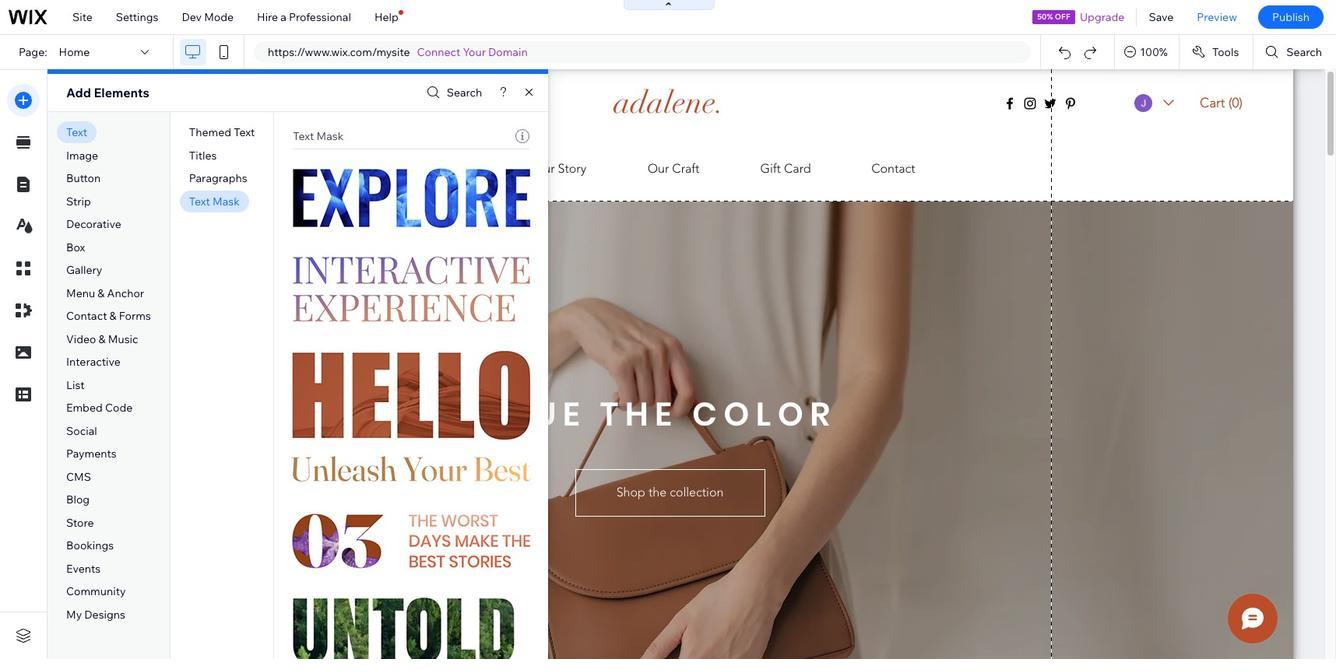Task type: locate. For each thing, give the bounding box(es) containing it.
1 vertical spatial &
[[110, 309, 117, 323]]

1 vertical spatial mask
[[213, 194, 240, 209]]

paragraphs
[[189, 172, 247, 186]]

off
[[1055, 12, 1071, 22]]

mode
[[204, 10, 234, 24]]

site
[[72, 10, 93, 24]]

2 vertical spatial &
[[99, 332, 106, 346]]

& for video
[[99, 332, 106, 346]]

payments
[[66, 447, 117, 461]]

search down publish 'button'
[[1287, 45, 1322, 59]]

embed
[[66, 401, 103, 415]]

& for contact
[[110, 309, 117, 323]]

preview button
[[1186, 0, 1249, 34]]

search button down publish
[[1254, 35, 1336, 69]]

100%
[[1140, 45, 1168, 59]]

https://www.wix.com/mysite
[[268, 45, 410, 59]]

a
[[281, 10, 287, 24]]

text mask
[[293, 129, 344, 143], [189, 194, 240, 209]]

strip
[[66, 194, 91, 209]]

search down your
[[447, 86, 482, 100]]

& left forms
[[110, 309, 117, 323]]

professional
[[289, 10, 351, 24]]

publish button
[[1259, 5, 1324, 29]]

1 horizontal spatial text mask
[[293, 129, 344, 143]]

blog
[[66, 493, 90, 507]]

100% button
[[1115, 35, 1179, 69]]

1 vertical spatial search button
[[423, 81, 482, 104]]

embed code
[[66, 401, 133, 415]]

0 vertical spatial search button
[[1254, 35, 1336, 69]]

& right video
[[99, 332, 106, 346]]

menu
[[66, 286, 95, 300]]

forms
[[119, 309, 151, 323]]

events
[[66, 562, 101, 576]]

domain
[[488, 45, 528, 59]]

preview
[[1197, 10, 1238, 24]]

contact
[[66, 309, 107, 323]]

50%
[[1038, 12, 1053, 22]]

0 vertical spatial mask
[[317, 129, 344, 143]]

1 horizontal spatial search button
[[1254, 35, 1336, 69]]

hire a professional
[[257, 10, 351, 24]]

music
[[108, 332, 138, 346]]

decorative
[[66, 217, 121, 231]]

community
[[66, 585, 126, 599]]

&
[[98, 286, 105, 300], [110, 309, 117, 323], [99, 332, 106, 346]]

1 vertical spatial text mask
[[189, 194, 240, 209]]

search
[[1287, 45, 1322, 59], [447, 86, 482, 100]]

tools
[[1213, 45, 1239, 59]]

gallery
[[66, 263, 102, 277]]

0 vertical spatial search
[[1287, 45, 1322, 59]]

mask
[[317, 129, 344, 143], [213, 194, 240, 209]]

list
[[66, 378, 85, 392]]

& right menu
[[98, 286, 105, 300]]

video
[[66, 332, 96, 346]]

bookings
[[66, 539, 114, 553]]

text
[[66, 126, 87, 140], [234, 126, 255, 140], [293, 129, 314, 143], [189, 194, 210, 209]]

0 horizontal spatial text mask
[[189, 194, 240, 209]]

50% off
[[1038, 12, 1071, 22]]

add
[[66, 85, 91, 100]]

0 vertical spatial &
[[98, 286, 105, 300]]

1 vertical spatial search
[[447, 86, 482, 100]]

search button down connect
[[423, 81, 482, 104]]

1 horizontal spatial search
[[1287, 45, 1322, 59]]

0 horizontal spatial search
[[447, 86, 482, 100]]

1 horizontal spatial mask
[[317, 129, 344, 143]]

box
[[66, 240, 85, 254]]

search button
[[1254, 35, 1336, 69], [423, 81, 482, 104]]

& for menu
[[98, 286, 105, 300]]



Task type: describe. For each thing, give the bounding box(es) containing it.
my
[[66, 608, 82, 622]]

0 horizontal spatial mask
[[213, 194, 240, 209]]

your
[[463, 45, 486, 59]]

anchor
[[107, 286, 144, 300]]

interactive
[[66, 355, 121, 369]]

add elements
[[66, 85, 149, 100]]

help
[[375, 10, 399, 24]]

0 horizontal spatial search button
[[423, 81, 482, 104]]

settings
[[116, 10, 158, 24]]

0 vertical spatial text mask
[[293, 129, 344, 143]]

elements
[[94, 85, 149, 100]]

connect
[[417, 45, 461, 59]]

themed
[[189, 126, 231, 140]]

save
[[1149, 10, 1174, 24]]

home
[[59, 45, 90, 59]]

themed text
[[189, 126, 255, 140]]

dev mode
[[182, 10, 234, 24]]

image
[[66, 149, 98, 163]]

menu & anchor
[[66, 286, 144, 300]]

dev
[[182, 10, 202, 24]]

publish
[[1273, 10, 1310, 24]]

save button
[[1137, 0, 1186, 34]]

button
[[66, 172, 101, 186]]

titles
[[189, 149, 217, 163]]

code
[[105, 401, 133, 415]]

hire
[[257, 10, 278, 24]]

my designs
[[66, 608, 125, 622]]

tools button
[[1180, 35, 1253, 69]]

designs
[[84, 608, 125, 622]]

upgrade
[[1080, 10, 1125, 24]]

contact & forms
[[66, 309, 151, 323]]

video & music
[[66, 332, 138, 346]]

https://www.wix.com/mysite connect your domain
[[268, 45, 528, 59]]

store
[[66, 516, 94, 530]]

cms
[[66, 470, 91, 484]]

social
[[66, 424, 97, 438]]



Task type: vqa. For each thing, say whether or not it's contained in the screenshot.
the rightmost mask
yes



